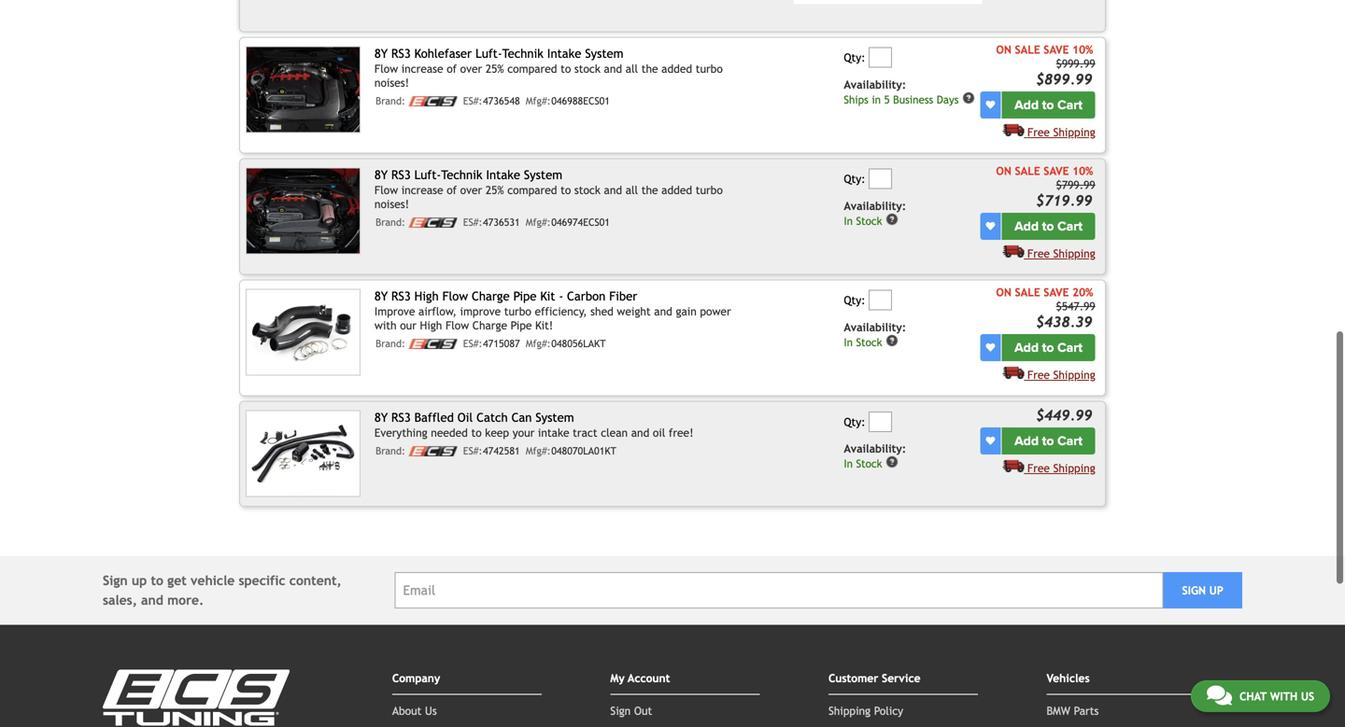 Task type: vqa. For each thing, say whether or not it's contained in the screenshot.
to
yes



Task type: locate. For each thing, give the bounding box(es) containing it.
technik
[[502, 46, 544, 61], [441, 168, 482, 182]]

rs3 for luft-
[[391, 168, 411, 182]]

1 vertical spatial compared
[[508, 184, 557, 197]]

2 vertical spatial turbo
[[504, 305, 531, 318]]

free shipping up $449.99
[[1028, 369, 1096, 382]]

high
[[414, 289, 439, 304], [420, 319, 442, 332]]

0 vertical spatial add to wish list image
[[986, 222, 995, 231]]

1 stock from the top
[[856, 215, 882, 228]]

1 vertical spatial 25%
[[486, 184, 504, 197]]

added
[[662, 62, 692, 75], [662, 184, 692, 197]]

1 add from the top
[[1015, 97, 1039, 113]]

mfg#: down 8y rs3 kohlefaser luft-technik intake system flow increase of over 25% compared to stock and all the added turbo noises!
[[526, 95, 551, 107]]

2 added from the top
[[662, 184, 692, 197]]

2 stock from the top
[[574, 184, 601, 197]]

cart down $719.99
[[1058, 219, 1083, 235]]

save for $899.99
[[1044, 43, 1069, 56]]

noises! down 8y rs3 luft-technik intake system link
[[375, 198, 409, 211]]

free shipping image for $719.99
[[1003, 245, 1024, 258]]

0 horizontal spatial luft-
[[414, 168, 441, 182]]

our
[[400, 319, 417, 332]]

2 free from the top
[[1028, 247, 1050, 260]]

free shipping for $899.99
[[1028, 126, 1096, 139]]

8y inside 8y rs3 high flow charge pipe kit - carbon fiber improve airflow, improve turbo efficiency, shed weight and gain power with our high flow charge pipe kit!
[[375, 289, 388, 304]]

2 over from the top
[[460, 184, 482, 197]]

customer service
[[829, 672, 921, 685]]

1 free shipping from the top
[[1028, 126, 1096, 139]]

compared up es#: 4736548 mfg#: 046988ecs01
[[508, 62, 557, 75]]

4736531
[[483, 217, 520, 228]]

question sign image for $899.99
[[962, 92, 975, 105]]

to down "$899.99"
[[1042, 97, 1054, 113]]

0 vertical spatial us
[[1301, 690, 1315, 704]]

system up the intake
[[536, 411, 574, 425]]

1 vertical spatial added
[[662, 184, 692, 197]]

sign up
[[1182, 585, 1224, 598]]

turbo inside 8y rs3 kohlefaser luft-technik intake system flow increase of over 25% compared to stock and all the added turbo noises!
[[696, 62, 723, 75]]

1 vertical spatial stock
[[574, 184, 601, 197]]

2 8y from the top
[[375, 168, 388, 182]]

add to cart down $438.39
[[1015, 340, 1083, 356]]

1 vertical spatial of
[[447, 184, 457, 197]]

add for $438.39
[[1015, 340, 1039, 356]]

2 noises! from the top
[[375, 198, 409, 211]]

up inside sign up button
[[1210, 585, 1224, 598]]

high up airflow,
[[414, 289, 439, 304]]

brand: for 8y rs3 baffled oil catch can system
[[376, 446, 405, 457]]

2 vertical spatial system
[[536, 411, 574, 425]]

ecs - corporate logo image down our
[[409, 339, 457, 349]]

1 qty: from the top
[[844, 51, 866, 64]]

ecs - corporate logo image
[[409, 96, 457, 107], [409, 218, 457, 228], [409, 339, 457, 349], [409, 447, 457, 457]]

3 stock from the top
[[856, 458, 882, 471]]

up inside sign up to get vehicle specific content, sales, and more.
[[132, 574, 147, 589]]

2 horizontal spatial sign
[[1182, 585, 1206, 598]]

0 vertical spatial pipe
[[513, 289, 537, 304]]

4 free shipping from the top
[[1028, 462, 1096, 475]]

2 availability: from the top
[[844, 200, 906, 213]]

to left get
[[151, 574, 163, 589]]

free shipping up 20%
[[1028, 247, 1096, 260]]

cart down $438.39
[[1058, 340, 1083, 356]]

save for $719.99
[[1044, 164, 1069, 178]]

1 es#: from the top
[[463, 95, 482, 107]]

25% down 8y rs3 luft-technik intake system link
[[486, 184, 504, 197]]

2 vertical spatial sale
[[1015, 286, 1040, 299]]

es#: left 4736531
[[463, 217, 482, 228]]

the inside '8y rs3 luft-technik intake system flow increase of over 25% compared to stock and all the added turbo noises!'
[[642, 184, 658, 197]]

es#4736531 - 046974ecs01 - 8y rs3 luft-technik intake system - flow increase of over 25% compared to stock and all the added turbo noises! - ecs - audi image
[[246, 168, 361, 255]]

needed
[[431, 426, 468, 440]]

1 horizontal spatial luft-
[[476, 46, 502, 61]]

2 add from the top
[[1015, 219, 1039, 235]]

1 vertical spatial luft-
[[414, 168, 441, 182]]

rs3 inside 8y rs3 kohlefaser luft-technik intake system flow increase of over 25% compared to stock and all the added turbo noises!
[[391, 46, 411, 61]]

mfg#:
[[526, 95, 551, 107], [526, 217, 551, 228], [526, 338, 551, 350], [526, 446, 551, 457]]

2 add to cart from the top
[[1015, 219, 1083, 235]]

save inside on sale save 10% $999.99 $899.99
[[1044, 43, 1069, 56]]

and inside '8y rs3 luft-technik intake system flow increase of over 25% compared to stock and all the added turbo noises!'
[[604, 184, 622, 197]]

free shipping down $449.99
[[1028, 462, 1096, 475]]

1 sale from the top
[[1015, 43, 1040, 56]]

4 add to cart from the top
[[1015, 434, 1083, 450]]

4 brand: from the top
[[376, 446, 405, 457]]

1 noises! from the top
[[375, 76, 409, 89]]

8y inside 8y rs3 kohlefaser luft-technik intake system flow increase of over 25% compared to stock and all the added turbo noises!
[[375, 46, 388, 61]]

increase down kohlefaser
[[401, 62, 443, 75]]

8y inside '8y rs3 luft-technik intake system flow increase of over 25% compared to stock and all the added turbo noises!'
[[375, 168, 388, 182]]

0 vertical spatial all
[[626, 62, 638, 75]]

0 horizontal spatial technik
[[441, 168, 482, 182]]

1 save from the top
[[1044, 43, 1069, 56]]

added inside 8y rs3 kohlefaser luft-technik intake system flow increase of over 25% compared to stock and all the added turbo noises!
[[662, 62, 692, 75]]

4 8y from the top
[[375, 411, 388, 425]]

add to wish list image
[[986, 222, 995, 231], [986, 344, 995, 353]]

Email email field
[[395, 573, 1163, 609]]

1 vertical spatial high
[[420, 319, 442, 332]]

3 es#: from the top
[[463, 338, 482, 350]]

1 8y from the top
[[375, 46, 388, 61]]

high down airflow,
[[420, 319, 442, 332]]

2 of from the top
[[447, 184, 457, 197]]

8y right 'es#4736531 - 046974ecs01 - 8y rs3 luft-technik intake system - flow increase of over 25% compared to stock and all the added turbo noises! - ecs - audi' image
[[375, 168, 388, 182]]

2 vertical spatial question sign image
[[886, 456, 899, 469]]

shipping up $799.99
[[1053, 126, 1096, 139]]

1 on from the top
[[996, 43, 1012, 56]]

flow up airflow,
[[442, 289, 468, 304]]

to up 046988ecs01
[[561, 62, 571, 75]]

save up $799.99
[[1044, 164, 1069, 178]]

$999.99
[[1056, 57, 1096, 70]]

1 horizontal spatial us
[[1301, 690, 1315, 704]]

shipping up $449.99
[[1053, 369, 1096, 382]]

1 vertical spatial intake
[[486, 168, 520, 182]]

es#4736548 - 046988ecs01 - 8y rs3 kohlefaser luft-technik intake system - flow increase of over 25% compared to stock and all the added turbo noises! - ecs - audi image
[[246, 46, 361, 133]]

es#: 4736531 mfg#: 046974ecs01
[[463, 217, 610, 228]]

mfg#: for intake
[[526, 95, 551, 107]]

1 add to wish list image from the top
[[986, 222, 995, 231]]

1 horizontal spatial with
[[1270, 690, 1298, 704]]

add up free shipping image
[[1015, 97, 1039, 113]]

mfg#: down your
[[526, 446, 551, 457]]

of down kohlefaser
[[447, 62, 457, 75]]

flow
[[375, 62, 398, 75], [375, 184, 398, 197], [442, 289, 468, 304], [446, 319, 469, 332]]

luft-
[[476, 46, 502, 61], [414, 168, 441, 182]]

4 rs3 from the top
[[391, 411, 411, 425]]

1 ecs - corporate logo image from the top
[[409, 96, 457, 107]]

brand: down our
[[376, 338, 405, 350]]

qty:
[[844, 51, 866, 64], [844, 173, 866, 186], [844, 294, 866, 307], [844, 416, 866, 429]]

save up "$999.99"
[[1044, 43, 1069, 56]]

1 vertical spatial availability: in stock
[[844, 321, 906, 349]]

system up es#: 4736531 mfg#: 046974ecs01
[[524, 168, 563, 182]]

2 add to cart button from the top
[[1002, 213, 1096, 240]]

sale inside 'on sale save 20% $547.99 $438.39'
[[1015, 286, 1040, 299]]

3 qty: from the top
[[844, 294, 866, 307]]

1 vertical spatial system
[[524, 168, 563, 182]]

to down 8y rs3 baffled oil catch can system link
[[471, 426, 482, 440]]

on for $899.99
[[996, 43, 1012, 56]]

1 vertical spatial save
[[1044, 164, 1069, 178]]

rs3 inside 8y rs3 baffled oil catch can system everything needed to keep your intake tract clean and oil free!
[[391, 411, 411, 425]]

on inside 'on sale save 20% $547.99 $438.39'
[[996, 286, 1012, 299]]

on down free shipping image
[[996, 164, 1012, 178]]

3 save from the top
[[1044, 286, 1069, 299]]

2 free shipping image from the top
[[1003, 366, 1024, 379]]

0 vertical spatial question sign image
[[962, 92, 975, 105]]

add to wish list image for 'add to cart' 'button' associated with $899.99
[[986, 101, 995, 110]]

0 horizontal spatial with
[[375, 319, 397, 332]]

1 brand: from the top
[[376, 95, 405, 107]]

0 vertical spatial technik
[[502, 46, 544, 61]]

increase down 8y rs3 luft-technik intake system link
[[401, 184, 443, 197]]

add down $449.99
[[1015, 434, 1039, 450]]

flow right es#4736548 - 046988ecs01 - 8y rs3 kohlefaser luft-technik intake system - flow increase of over 25% compared to stock and all the added turbo noises! - ecs - audi image
[[375, 62, 398, 75]]

availability:
[[844, 78, 906, 91], [844, 200, 906, 213], [844, 321, 906, 334], [844, 443, 906, 456]]

es#: left 4742581
[[463, 446, 482, 457]]

and left oil
[[631, 426, 650, 440]]

add
[[1015, 97, 1039, 113], [1015, 219, 1039, 235], [1015, 340, 1039, 356], [1015, 434, 1039, 450]]

to
[[561, 62, 571, 75], [1042, 97, 1054, 113], [561, 184, 571, 197], [1042, 219, 1054, 235], [1042, 340, 1054, 356], [471, 426, 482, 440], [1042, 434, 1054, 450], [151, 574, 163, 589]]

048056lakt
[[551, 338, 606, 350]]

compared up es#: 4736531 mfg#: 046974ecs01
[[508, 184, 557, 197]]

bmw parts
[[1047, 705, 1099, 718]]

with down improve
[[375, 319, 397, 332]]

1 vertical spatial with
[[1270, 690, 1298, 704]]

system up 046988ecs01
[[585, 46, 624, 61]]

increase inside '8y rs3 luft-technik intake system flow increase of over 25% compared to stock and all the added turbo noises!'
[[401, 184, 443, 197]]

cart for $899.99
[[1058, 97, 1083, 113]]

shipping up 20%
[[1053, 247, 1096, 260]]

4 mfg#: from the top
[[526, 446, 551, 457]]

1 add to wish list image from the top
[[986, 101, 995, 110]]

add to wish list image
[[986, 101, 995, 110], [986, 437, 995, 446]]

2 vertical spatial free shipping image
[[1003, 460, 1024, 473]]

sale inside on sale save 10% $799.99 $719.99
[[1015, 164, 1040, 178]]

0 horizontal spatial us
[[425, 705, 437, 718]]

10% for $899.99
[[1073, 43, 1093, 56]]

increase inside 8y rs3 kohlefaser luft-technik intake system flow increase of over 25% compared to stock and all the added turbo noises!
[[401, 62, 443, 75]]

ecs - corporate logo image down 8y rs3 luft-technik intake system link
[[409, 218, 457, 228]]

save inside on sale save 10% $799.99 $719.99
[[1044, 164, 1069, 178]]

2 vertical spatial availability: in stock
[[844, 443, 906, 471]]

in
[[844, 215, 853, 228], [844, 337, 853, 349], [844, 458, 853, 471]]

mfg#: for pipe
[[526, 338, 551, 350]]

sale up $438.39
[[1015, 286, 1040, 299]]

es#: 4715087 mfg#: 048056lakt
[[463, 338, 606, 350]]

my
[[610, 672, 625, 685]]

8y inside 8y rs3 baffled oil catch can system everything needed to keep your intake tract clean and oil free!
[[375, 411, 388, 425]]

0 vertical spatial noises!
[[375, 76, 409, 89]]

1 compared from the top
[[508, 62, 557, 75]]

1 vertical spatial increase
[[401, 184, 443, 197]]

2 qty: from the top
[[844, 173, 866, 186]]

on left 20%
[[996, 286, 1012, 299]]

1 horizontal spatial sign
[[610, 705, 631, 718]]

1 vertical spatial question sign image
[[886, 335, 899, 348]]

3 free shipping from the top
[[1028, 369, 1096, 382]]

free up $449.99
[[1028, 369, 1050, 382]]

2 vertical spatial stock
[[856, 458, 882, 471]]

sale for $719.99
[[1015, 164, 1040, 178]]

sale
[[1015, 43, 1040, 56], [1015, 164, 1040, 178], [1015, 286, 1040, 299]]

to inside sign up to get vehicle specific content, sales, and more.
[[151, 574, 163, 589]]

qty: for $899.99
[[844, 51, 866, 64]]

2 sale from the top
[[1015, 164, 1040, 178]]

0 vertical spatial free shipping image
[[1003, 245, 1024, 258]]

charge down improve
[[473, 319, 507, 332]]

1 vertical spatial over
[[460, 184, 482, 197]]

0 vertical spatial turbo
[[696, 62, 723, 75]]

0 vertical spatial intake
[[547, 46, 581, 61]]

add to cart for $438.39
[[1015, 340, 1083, 356]]

0 horizontal spatial sign
[[103, 574, 128, 589]]

0 vertical spatial availability: in stock
[[844, 200, 906, 228]]

2 vertical spatial save
[[1044, 286, 1069, 299]]

1 vertical spatial all
[[626, 184, 638, 197]]

save up $547.99
[[1044, 286, 1069, 299]]

free
[[1028, 126, 1050, 139], [1028, 247, 1050, 260], [1028, 369, 1050, 382], [1028, 462, 1050, 475]]

shipping for $438.39
[[1053, 369, 1096, 382]]

free shipping right free shipping image
[[1028, 126, 1096, 139]]

10% inside on sale save 10% $999.99 $899.99
[[1073, 43, 1093, 56]]

1 over from the top
[[460, 62, 482, 75]]

ecs - corporate logo image for kohlefaser
[[409, 96, 457, 107]]

us
[[1301, 690, 1315, 704], [425, 705, 437, 718]]

0 vertical spatial increase
[[401, 62, 443, 75]]

0 vertical spatial save
[[1044, 43, 1069, 56]]

$438.39
[[1036, 314, 1093, 331]]

and
[[604, 62, 622, 75], [604, 184, 622, 197], [654, 305, 673, 318], [631, 426, 650, 440], [141, 593, 163, 608]]

free shipping image for $438.39
[[1003, 366, 1024, 379]]

1 added from the top
[[662, 62, 692, 75]]

20%
[[1073, 286, 1093, 299]]

rs3 inside '8y rs3 luft-technik intake system flow increase of over 25% compared to stock and all the added turbo noises!'
[[391, 168, 411, 182]]

add to cart for $899.99
[[1015, 97, 1083, 113]]

about us link
[[392, 705, 437, 718]]

1 free shipping image from the top
[[1003, 245, 1024, 258]]

with right the chat
[[1270, 690, 1298, 704]]

on sale save 10% $799.99 $719.99
[[996, 164, 1096, 209]]

3 cart from the top
[[1058, 340, 1083, 356]]

and right the sales,
[[141, 593, 163, 608]]

free for $438.39
[[1028, 369, 1050, 382]]

sign inside sign up to get vehicle specific content, sales, and more.
[[103, 574, 128, 589]]

1 vertical spatial add to wish list image
[[986, 437, 995, 446]]

and inside 8y rs3 kohlefaser luft-technik intake system flow increase of over 25% compared to stock and all the added turbo noises!
[[604, 62, 622, 75]]

3 free from the top
[[1028, 369, 1050, 382]]

0 vertical spatial on
[[996, 43, 1012, 56]]

0 vertical spatial the
[[642, 62, 658, 75]]

3 on from the top
[[996, 286, 1012, 299]]

improve
[[375, 305, 415, 318]]

10% inside on sale save 10% $799.99 $719.99
[[1073, 164, 1093, 178]]

1 vertical spatial pipe
[[511, 319, 532, 332]]

1 10% from the top
[[1073, 43, 1093, 56]]

add to cart button down $449.99
[[1002, 428, 1096, 455]]

sign inside button
[[1182, 585, 1206, 598]]

add to cart button down $719.99
[[1002, 213, 1096, 240]]

4 ecs - corporate logo image from the top
[[409, 447, 457, 457]]

1 free from the top
[[1028, 126, 1050, 139]]

1 horizontal spatial up
[[1210, 585, 1224, 598]]

25% inside '8y rs3 luft-technik intake system flow increase of over 25% compared to stock and all the added turbo noises!'
[[486, 184, 504, 197]]

mfg#: down '8y rs3 luft-technik intake system flow increase of over 25% compared to stock and all the added turbo noises!'
[[526, 217, 551, 228]]

up for sign up
[[1210, 585, 1224, 598]]

2 vertical spatial on
[[996, 286, 1012, 299]]

add to cart down $449.99
[[1015, 434, 1083, 450]]

es#4715087 - 048056lakt - 8y rs3 high flow charge pipe kit - carbon fiber - improve airflow, improve turbo efficiency, shed weight and gain power with our high flow charge pipe kit! - ecs - audi image
[[246, 289, 361, 376]]

1 of from the top
[[447, 62, 457, 75]]

1 horizontal spatial intake
[[547, 46, 581, 61]]

carbon
[[567, 289, 606, 304]]

all inside 8y rs3 kohlefaser luft-technik intake system flow increase of over 25% compared to stock and all the added turbo noises!
[[626, 62, 638, 75]]

free for $899.99
[[1028, 126, 1050, 139]]

sign
[[103, 574, 128, 589], [1182, 585, 1206, 598], [610, 705, 631, 718]]

in for $719.99
[[844, 215, 853, 228]]

8y up improve
[[375, 289, 388, 304]]

1 availability: in stock from the top
[[844, 200, 906, 228]]

2 mfg#: from the top
[[526, 217, 551, 228]]

1 in from the top
[[844, 215, 853, 228]]

over down "8y rs3 kohlefaser luft-technik intake system" 'link'
[[460, 62, 482, 75]]

1 vertical spatial us
[[425, 705, 437, 718]]

brand: right es#4736548 - 046988ecs01 - 8y rs3 kohlefaser luft-technik intake system - flow increase of over 25% compared to stock and all the added turbo noises! - ecs - audi image
[[376, 95, 405, 107]]

1 cart from the top
[[1058, 97, 1083, 113]]

charge
[[472, 289, 510, 304], [473, 319, 507, 332]]

2 add to wish list image from the top
[[986, 437, 995, 446]]

2 vertical spatial in
[[844, 458, 853, 471]]

0 vertical spatial system
[[585, 46, 624, 61]]

3 availability: in stock from the top
[[844, 443, 906, 471]]

ecs - corporate logo image down needed
[[409, 447, 457, 457]]

1 25% from the top
[[486, 62, 504, 75]]

brand: down everything
[[376, 446, 405, 457]]

availability: in stock
[[844, 200, 906, 228], [844, 321, 906, 349], [844, 443, 906, 471]]

intake up 046988ecs01
[[547, 46, 581, 61]]

1 vertical spatial free shipping image
[[1003, 366, 1024, 379]]

free shipping
[[1028, 126, 1096, 139], [1028, 247, 1096, 260], [1028, 369, 1096, 382], [1028, 462, 1096, 475]]

charge up improve
[[472, 289, 510, 304]]

1 vertical spatial on
[[996, 164, 1012, 178]]

0 vertical spatial over
[[460, 62, 482, 75]]

4 add from the top
[[1015, 434, 1039, 450]]

cart down $449.99
[[1058, 434, 1083, 450]]

3 add to cart from the top
[[1015, 340, 1083, 356]]

1 rs3 from the top
[[391, 46, 411, 61]]

system inside 8y rs3 kohlefaser luft-technik intake system flow increase of over 25% compared to stock and all the added turbo noises!
[[585, 46, 624, 61]]

free down $449.99
[[1028, 462, 1050, 475]]

rs3 inside 8y rs3 high flow charge pipe kit - carbon fiber improve airflow, improve turbo efficiency, shed weight and gain power with our high flow charge pipe kit!
[[391, 289, 411, 304]]

of inside 8y rs3 kohlefaser luft-technik intake system flow increase of over 25% compared to stock and all the added turbo noises!
[[447, 62, 457, 75]]

rs3 for kohlefaser
[[391, 46, 411, 61]]

add to cart button for $899.99
[[1002, 92, 1096, 119]]

1 vertical spatial in
[[844, 337, 853, 349]]

1 vertical spatial turbo
[[696, 184, 723, 197]]

4 cart from the top
[[1058, 434, 1083, 450]]

compared
[[508, 62, 557, 75], [508, 184, 557, 197]]

0 vertical spatial in
[[844, 215, 853, 228]]

content,
[[289, 574, 342, 589]]

2 rs3 from the top
[[391, 168, 411, 182]]

1 vertical spatial noises!
[[375, 198, 409, 211]]

noises! right es#4736548 - 046988ecs01 - 8y rs3 kohlefaser luft-technik intake system - flow increase of over 25% compared to stock and all the added turbo noises! - ecs - audi image
[[375, 76, 409, 89]]

2 add to wish list image from the top
[[986, 344, 995, 353]]

add to cart button down "$899.99"
[[1002, 92, 1096, 119]]

cart down "$899.99"
[[1058, 97, 1083, 113]]

10%
[[1073, 43, 1093, 56], [1073, 164, 1093, 178]]

25%
[[486, 62, 504, 75], [486, 184, 504, 197]]

cart for $438.39
[[1058, 340, 1083, 356]]

1 add to cart button from the top
[[1002, 92, 1096, 119]]

airflow,
[[419, 305, 457, 318]]

1 vertical spatial add to wish list image
[[986, 344, 995, 353]]

stock inside '8y rs3 luft-technik intake system flow increase of over 25% compared to stock and all the added turbo noises!'
[[574, 184, 601, 197]]

up for sign up to get vehicle specific content, sales, and more.
[[132, 574, 147, 589]]

8y for luft-
[[375, 168, 388, 182]]

2 cart from the top
[[1058, 219, 1083, 235]]

0 vertical spatial added
[[662, 62, 692, 75]]

availability: in stock for $438.39
[[844, 321, 906, 349]]

can
[[512, 411, 532, 425]]

3 ecs - corporate logo image from the top
[[409, 339, 457, 349]]

availability: for $438.39
[[844, 321, 906, 334]]

1 vertical spatial the
[[642, 184, 658, 197]]

free shipping for $719.99
[[1028, 247, 1096, 260]]

None text field
[[869, 290, 892, 311]]

and left gain
[[654, 305, 673, 318]]

up
[[132, 574, 147, 589], [1210, 585, 1224, 598]]

1 increase from the top
[[401, 62, 443, 75]]

noises!
[[375, 76, 409, 89], [375, 198, 409, 211]]

sale up "$899.99"
[[1015, 43, 1040, 56]]

1 add to cart from the top
[[1015, 97, 1083, 113]]

25% down "8y rs3 kohlefaser luft-technik intake system" 'link'
[[486, 62, 504, 75]]

es#: left 4736548
[[463, 95, 482, 107]]

1 availability: from the top
[[844, 78, 906, 91]]

us right the chat
[[1301, 690, 1315, 704]]

10% up "$999.99"
[[1073, 43, 1093, 56]]

sale inside on sale save 10% $999.99 $899.99
[[1015, 43, 1040, 56]]

2 availability: in stock from the top
[[844, 321, 906, 349]]

comments image
[[1207, 685, 1232, 707]]

save for $438.39
[[1044, 286, 1069, 299]]

8y for baffled
[[375, 411, 388, 425]]

system inside 8y rs3 baffled oil catch can system everything needed to keep your intake tract clean and oil free!
[[536, 411, 574, 425]]

on inside on sale save 10% $799.99 $719.99
[[996, 164, 1012, 178]]

1 the from the top
[[642, 62, 658, 75]]

shipping for $719.99
[[1053, 247, 1096, 260]]

8y left kohlefaser
[[375, 46, 388, 61]]

2 in from the top
[[844, 337, 853, 349]]

1 vertical spatial 10%
[[1073, 164, 1093, 178]]

turbo inside '8y rs3 luft-technik intake system flow increase of over 25% compared to stock and all the added turbo noises!'
[[696, 184, 723, 197]]

3 free shipping image from the top
[[1003, 460, 1024, 473]]

free right free shipping image
[[1028, 126, 1050, 139]]

technik inside '8y rs3 luft-technik intake system flow increase of over 25% compared to stock and all the added turbo noises!'
[[441, 168, 482, 182]]

and inside 8y rs3 high flow charge pipe kit - carbon fiber improve airflow, improve turbo efficiency, shed weight and gain power with our high flow charge pipe kit!
[[654, 305, 673, 318]]

3 sale from the top
[[1015, 286, 1040, 299]]

system
[[585, 46, 624, 61], [524, 168, 563, 182], [536, 411, 574, 425]]

technik up es#: 4736548 mfg#: 046988ecs01
[[502, 46, 544, 61]]

2 increase from the top
[[401, 184, 443, 197]]

cart
[[1058, 97, 1083, 113], [1058, 219, 1083, 235], [1058, 340, 1083, 356], [1058, 434, 1083, 450]]

2 free shipping from the top
[[1028, 247, 1096, 260]]

0 vertical spatial with
[[375, 319, 397, 332]]

intake
[[547, 46, 581, 61], [486, 168, 520, 182]]

stock up 046974ecs01
[[574, 184, 601, 197]]

0 vertical spatial sale
[[1015, 43, 1040, 56]]

0 vertical spatial stock
[[856, 215, 882, 228]]

free shipping image
[[1003, 245, 1024, 258], [1003, 366, 1024, 379], [1003, 460, 1024, 473]]

compared inside '8y rs3 luft-technik intake system flow increase of over 25% compared to stock and all the added turbo noises!'
[[508, 184, 557, 197]]

3 add from the top
[[1015, 340, 1039, 356]]

free up 'on sale save 20% $547.99 $438.39'
[[1028, 247, 1050, 260]]

qty: for $438.39
[[844, 294, 866, 307]]

4 es#: from the top
[[463, 446, 482, 457]]

0 vertical spatial stock
[[574, 62, 601, 75]]

3 brand: from the top
[[376, 338, 405, 350]]

0 vertical spatial add to wish list image
[[986, 101, 995, 110]]

4715087
[[483, 338, 520, 350]]

0 horizontal spatial up
[[132, 574, 147, 589]]

0 vertical spatial 10%
[[1073, 43, 1093, 56]]

sale down free shipping image
[[1015, 164, 1040, 178]]

0 vertical spatial 25%
[[486, 62, 504, 75]]

8y
[[375, 46, 388, 61], [375, 168, 388, 182], [375, 289, 388, 304], [375, 411, 388, 425]]

over
[[460, 62, 482, 75], [460, 184, 482, 197]]

question sign image
[[962, 92, 975, 105], [886, 335, 899, 348], [886, 456, 899, 469]]

0 vertical spatial compared
[[508, 62, 557, 75]]

pipe left kit
[[513, 289, 537, 304]]

1 stock from the top
[[574, 62, 601, 75]]

add to cart down $719.99
[[1015, 219, 1083, 235]]

3 add to cart button from the top
[[1002, 335, 1096, 362]]

3 mfg#: from the top
[[526, 338, 551, 350]]

shipping for $899.99
[[1053, 126, 1096, 139]]

stock
[[574, 62, 601, 75], [574, 184, 601, 197]]

1 all from the top
[[626, 62, 638, 75]]

intake
[[538, 426, 569, 440]]

chat with us
[[1240, 690, 1315, 704]]

save inside 'on sale save 20% $547.99 $438.39'
[[1044, 286, 1069, 299]]

brand:
[[376, 95, 405, 107], [376, 217, 405, 228], [376, 338, 405, 350], [376, 446, 405, 457]]

0 vertical spatial of
[[447, 62, 457, 75]]

add for $899.99
[[1015, 97, 1039, 113]]

add down on sale save 10% $799.99 $719.99
[[1015, 219, 1039, 235]]

2 compared from the top
[[508, 184, 557, 197]]

1 vertical spatial sale
[[1015, 164, 1040, 178]]

technik up es#: 4736531 mfg#: 046974ecs01
[[441, 168, 482, 182]]

and up 046988ecs01
[[604, 62, 622, 75]]

2 25% from the top
[[486, 184, 504, 197]]

1 horizontal spatial technik
[[502, 46, 544, 61]]

to inside 8y rs3 kohlefaser luft-technik intake system flow increase of over 25% compared to stock and all the added turbo noises!
[[561, 62, 571, 75]]

flow down 8y rs3 luft-technik intake system link
[[375, 184, 398, 197]]

3 availability: from the top
[[844, 321, 906, 334]]

0 horizontal spatial intake
[[486, 168, 520, 182]]

add to cart button
[[1002, 92, 1096, 119], [1002, 213, 1096, 240], [1002, 335, 1096, 362], [1002, 428, 1096, 455]]

2 10% from the top
[[1073, 164, 1093, 178]]

1 vertical spatial technik
[[441, 168, 482, 182]]

on inside on sale save 10% $999.99 $899.99
[[996, 43, 1012, 56]]

intake up 4736531
[[486, 168, 520, 182]]

stock
[[856, 215, 882, 228], [856, 337, 882, 349], [856, 458, 882, 471]]

free shipping for $438.39
[[1028, 369, 1096, 382]]

on
[[996, 43, 1012, 56], [996, 164, 1012, 178], [996, 286, 1012, 299]]

and up 046974ecs01
[[604, 184, 622, 197]]

0 vertical spatial high
[[414, 289, 439, 304]]

2 save from the top
[[1044, 164, 1069, 178]]

8y rs3 kohlefaser luft-technik intake system flow increase of over 25% compared to stock and all the added turbo noises!
[[375, 46, 723, 89]]

3 rs3 from the top
[[391, 289, 411, 304]]

add to cart button for $438.39
[[1002, 335, 1096, 362]]

increase
[[401, 62, 443, 75], [401, 184, 443, 197]]

10% up $799.99
[[1073, 164, 1093, 178]]

es#: left 4715087
[[463, 338, 482, 350]]

added inside '8y rs3 luft-technik intake system flow increase of over 25% compared to stock and all the added turbo noises!'
[[662, 184, 692, 197]]

add to cart down "$899.99"
[[1015, 97, 1083, 113]]

availability: inside availability: ships in 5 business days
[[844, 78, 906, 91]]

1 vertical spatial stock
[[856, 337, 882, 349]]

0 vertical spatial luft-
[[476, 46, 502, 61]]

availability: for $719.99
[[844, 200, 906, 213]]

2 stock from the top
[[856, 337, 882, 349]]

add down 'on sale save 20% $547.99 $438.39'
[[1015, 340, 1039, 356]]

of down 8y rs3 luft-technik intake system link
[[447, 184, 457, 197]]

add to cart
[[1015, 97, 1083, 113], [1015, 219, 1083, 235], [1015, 340, 1083, 356], [1015, 434, 1083, 450]]

stock up 046988ecs01
[[574, 62, 601, 75]]

turbo inside 8y rs3 high flow charge pipe kit - carbon fiber improve airflow, improve turbo efficiency, shed weight and gain power with our high flow charge pipe kit!
[[504, 305, 531, 318]]

turbo
[[696, 62, 723, 75], [696, 184, 723, 197], [504, 305, 531, 318]]

3 8y from the top
[[375, 289, 388, 304]]

8y for kohlefaser
[[375, 46, 388, 61]]

None text field
[[869, 47, 892, 68], [869, 169, 892, 189], [869, 412, 892, 432], [869, 47, 892, 68], [869, 169, 892, 189], [869, 412, 892, 432]]

to up 046974ecs01
[[561, 184, 571, 197]]

2 the from the top
[[642, 184, 658, 197]]

8y up everything
[[375, 411, 388, 425]]

stock for $438.39
[[856, 337, 882, 349]]



Task type: describe. For each thing, give the bounding box(es) containing it.
my account
[[610, 672, 670, 685]]

es#: for flow
[[463, 338, 482, 350]]

oil
[[653, 426, 665, 440]]

sign for sign up
[[1182, 585, 1206, 598]]

days
[[937, 94, 959, 106]]

brand: for 8y rs3 high flow charge pipe kit - carbon fiber
[[376, 338, 405, 350]]

availability: for $899.99
[[844, 78, 906, 91]]

to inside '8y rs3 luft-technik intake system flow increase of over 25% compared to stock and all the added turbo noises!'
[[561, 184, 571, 197]]

$449.99
[[1036, 407, 1093, 424]]

sign for sign out
[[610, 705, 631, 718]]

8y for high
[[375, 289, 388, 304]]

in for $438.39
[[844, 337, 853, 349]]

policy
[[874, 705, 904, 718]]

luft- inside '8y rs3 luft-technik intake system flow increase of over 25% compared to stock and all the added turbo noises!'
[[414, 168, 441, 182]]

chat
[[1240, 690, 1267, 704]]

ecs - corporate logo image for baffled
[[409, 447, 457, 457]]

to down $438.39
[[1042, 340, 1054, 356]]

rs3 for baffled
[[391, 411, 411, 425]]

everything
[[375, 426, 428, 440]]

chat with us link
[[1191, 681, 1330, 713]]

tract
[[573, 426, 598, 440]]

oil
[[458, 411, 473, 425]]

stock inside 8y rs3 kohlefaser luft-technik intake system flow increase of over 25% compared to stock and all the added turbo noises!
[[574, 62, 601, 75]]

over inside '8y rs3 luft-technik intake system flow increase of over 25% compared to stock and all the added turbo noises!'
[[460, 184, 482, 197]]

brand: for 8y rs3 kohlefaser luft-technik intake system
[[376, 95, 405, 107]]

rs3 for high
[[391, 289, 411, 304]]

$799.99
[[1056, 179, 1096, 192]]

sale for $899.99
[[1015, 43, 1040, 56]]

cart for $719.99
[[1058, 219, 1083, 235]]

es#: for luft-
[[463, 95, 482, 107]]

5
[[884, 94, 890, 106]]

free!
[[669, 426, 694, 440]]

bmw parts link
[[1047, 705, 1099, 718]]

flow inside '8y rs3 luft-technik intake system flow increase of over 25% compared to stock and all the added turbo noises!'
[[375, 184, 398, 197]]

on sale save 10% $999.99 $899.99
[[996, 43, 1096, 88]]

technik inside 8y rs3 kohlefaser luft-technik intake system flow increase of over 25% compared to stock and all the added turbo noises!
[[502, 46, 544, 61]]

on for $438.39
[[996, 286, 1012, 299]]

10% for $719.99
[[1073, 164, 1093, 178]]

4 free from the top
[[1028, 462, 1050, 475]]

system for can
[[536, 411, 574, 425]]

es#: for oil
[[463, 446, 482, 457]]

shipping down $449.99
[[1053, 462, 1096, 475]]

kit!
[[535, 319, 553, 332]]

baffled
[[414, 411, 454, 425]]

046988ecs01
[[551, 95, 610, 107]]

company
[[392, 672, 440, 685]]

specific
[[239, 574, 285, 589]]

1 vertical spatial charge
[[473, 319, 507, 332]]

flow inside 8y rs3 kohlefaser luft-technik intake system flow increase of over 25% compared to stock and all the added turbo noises!
[[375, 62, 398, 75]]

with inside 8y rs3 high flow charge pipe kit - carbon fiber improve airflow, improve turbo efficiency, shed weight and gain power with our high flow charge pipe kit!
[[375, 319, 397, 332]]

gain
[[676, 305, 697, 318]]

$719.99
[[1036, 193, 1093, 209]]

noises! inside 8y rs3 kohlefaser luft-technik intake system flow increase of over 25% compared to stock and all the added turbo noises!
[[375, 76, 409, 89]]

sign out
[[610, 705, 652, 718]]

qty: for $719.99
[[844, 173, 866, 186]]

to down $449.99
[[1042, 434, 1054, 450]]

shipping policy
[[829, 705, 904, 718]]

service
[[882, 672, 921, 685]]

about
[[392, 705, 422, 718]]

es#: 4742581 mfg#: 048070la01kt
[[463, 446, 617, 457]]

add to wish list image for $438.39
[[986, 344, 995, 353]]

vehicles
[[1047, 672, 1090, 685]]

vehicle
[[191, 574, 235, 589]]

power
[[700, 305, 731, 318]]

shipping down customer
[[829, 705, 871, 718]]

efficiency,
[[535, 305, 587, 318]]

mfg#: for can
[[526, 446, 551, 457]]

046974ecs01
[[551, 217, 610, 228]]

4 availability: from the top
[[844, 443, 906, 456]]

4 add to cart button from the top
[[1002, 428, 1096, 455]]

free shipping image
[[1003, 123, 1024, 137]]

clean
[[601, 426, 628, 440]]

customer
[[829, 672, 879, 685]]

4742581
[[483, 446, 520, 457]]

8y rs3 baffled oil catch can system everything needed to keep your intake tract clean and oil free!
[[375, 411, 694, 440]]

add to wish list image for 4th 'add to cart' 'button' from the top
[[986, 437, 995, 446]]

sign up button
[[1163, 573, 1243, 609]]

your
[[513, 426, 535, 440]]

sign up to get vehicle specific content, sales, and more.
[[103, 574, 342, 608]]

add to wish list image for $719.99
[[986, 222, 995, 231]]

and inside 8y rs3 baffled oil catch can system everything needed to keep your intake tract clean and oil free!
[[631, 426, 650, 440]]

bmw
[[1047, 705, 1071, 718]]

stock for $719.99
[[856, 215, 882, 228]]

intake inside 8y rs3 kohlefaser luft-technik intake system flow increase of over 25% compared to stock and all the added turbo noises!
[[547, 46, 581, 61]]

to down $719.99
[[1042, 219, 1054, 235]]

8y rs3 baffled oil catch can system link
[[375, 411, 574, 425]]

2 ecs - corporate logo image from the top
[[409, 218, 457, 228]]

-
[[559, 289, 563, 304]]

25% inside 8y rs3 kohlefaser luft-technik intake system flow increase of over 25% compared to stock and all the added turbo noises!
[[486, 62, 504, 75]]

out
[[634, 705, 652, 718]]

availability: ships in 5 business days
[[844, 78, 959, 106]]

business
[[893, 94, 934, 106]]

the inside 8y rs3 kohlefaser luft-technik intake system flow increase of over 25% compared to stock and all the added turbo noises!
[[642, 62, 658, 75]]

kit
[[540, 289, 555, 304]]

system inside '8y rs3 luft-technik intake system flow increase of over 25% compared to stock and all the added turbo noises!'
[[524, 168, 563, 182]]

over inside 8y rs3 kohlefaser luft-technik intake system flow increase of over 25% compared to stock and all the added turbo noises!
[[460, 62, 482, 75]]

question sign image for $438.39
[[886, 335, 899, 348]]

parts
[[1074, 705, 1099, 718]]

ecs - corporate logo image for high
[[409, 339, 457, 349]]

0 vertical spatial charge
[[472, 289, 510, 304]]

luft- inside 8y rs3 kohlefaser luft-technik intake system flow increase of over 25% compared to stock and all the added turbo noises!
[[476, 46, 502, 61]]

catch
[[477, 411, 508, 425]]

3 in from the top
[[844, 458, 853, 471]]

ecs tuning image
[[103, 671, 290, 727]]

availability: in stock for $719.99
[[844, 200, 906, 228]]

kohlefaser
[[414, 46, 472, 61]]

$899.99
[[1036, 71, 1093, 88]]

and inside sign up to get vehicle specific content, sales, and more.
[[141, 593, 163, 608]]

sale for $438.39
[[1015, 286, 1040, 299]]

on sale save 20% $547.99 $438.39
[[996, 286, 1096, 331]]

es#: 4736548 mfg#: 046988ecs01
[[463, 95, 610, 107]]

sales,
[[103, 593, 137, 608]]

to inside 8y rs3 baffled oil catch can system everything needed to keep your intake tract clean and oil free!
[[471, 426, 482, 440]]

question sign image
[[886, 213, 899, 226]]

2 brand: from the top
[[376, 217, 405, 228]]

ships
[[844, 94, 869, 106]]

es#4742581 - 048070la01kt - 8y rs3 baffled oil catch can system - everything needed to keep your intake tract clean and oil free! - ecs - audi image
[[246, 411, 361, 498]]

of inside '8y rs3 luft-technik intake system flow increase of over 25% compared to stock and all the added turbo noises!'
[[447, 184, 457, 197]]

8y rs3 luft-technik intake system flow increase of over 25% compared to stock and all the added turbo noises!
[[375, 168, 723, 211]]

weight
[[617, 305, 651, 318]]

about us
[[392, 705, 437, 718]]

fiber
[[609, 289, 637, 304]]

compared inside 8y rs3 kohlefaser luft-technik intake system flow increase of over 25% compared to stock and all the added turbo noises!
[[508, 62, 557, 75]]

all inside '8y rs3 luft-technik intake system flow increase of over 25% compared to stock and all the added turbo noises!'
[[626, 184, 638, 197]]

more.
[[167, 593, 204, 608]]

shed
[[591, 305, 614, 318]]

shipping policy link
[[829, 705, 904, 718]]

flow down airflow,
[[446, 319, 469, 332]]

add to cart button for $719.99
[[1002, 213, 1096, 240]]

in
[[872, 94, 881, 106]]

add for $719.99
[[1015, 219, 1039, 235]]

8y rs3 high flow charge pipe kit - carbon fiber link
[[375, 289, 637, 304]]

8y rs3 high flow charge pipe kit - carbon fiber improve airflow, improve turbo efficiency, shed weight and gain power with our high flow charge pipe kit!
[[375, 289, 731, 332]]

2 es#: from the top
[[463, 217, 482, 228]]

sign for sign up to get vehicle specific content, sales, and more.
[[103, 574, 128, 589]]

8y rs3 luft-technik intake system link
[[375, 168, 563, 182]]

4 qty: from the top
[[844, 416, 866, 429]]

account
[[628, 672, 670, 685]]

improve
[[460, 305, 501, 318]]

048070la01kt
[[551, 446, 617, 457]]

keep
[[485, 426, 509, 440]]

on for $719.99
[[996, 164, 1012, 178]]

$547.99
[[1056, 300, 1096, 313]]

4736548
[[483, 95, 520, 107]]

noises! inside '8y rs3 luft-technik intake system flow increase of over 25% compared to stock and all the added turbo noises!'
[[375, 198, 409, 211]]

get
[[167, 574, 187, 589]]

8y rs3 kohlefaser luft-technik intake system link
[[375, 46, 624, 61]]

system for intake
[[585, 46, 624, 61]]

sign out link
[[610, 705, 652, 718]]

add to cart for $719.99
[[1015, 219, 1083, 235]]

free for $719.99
[[1028, 247, 1050, 260]]

intake inside '8y rs3 luft-technik intake system flow increase of over 25% compared to stock and all the added turbo noises!'
[[486, 168, 520, 182]]



